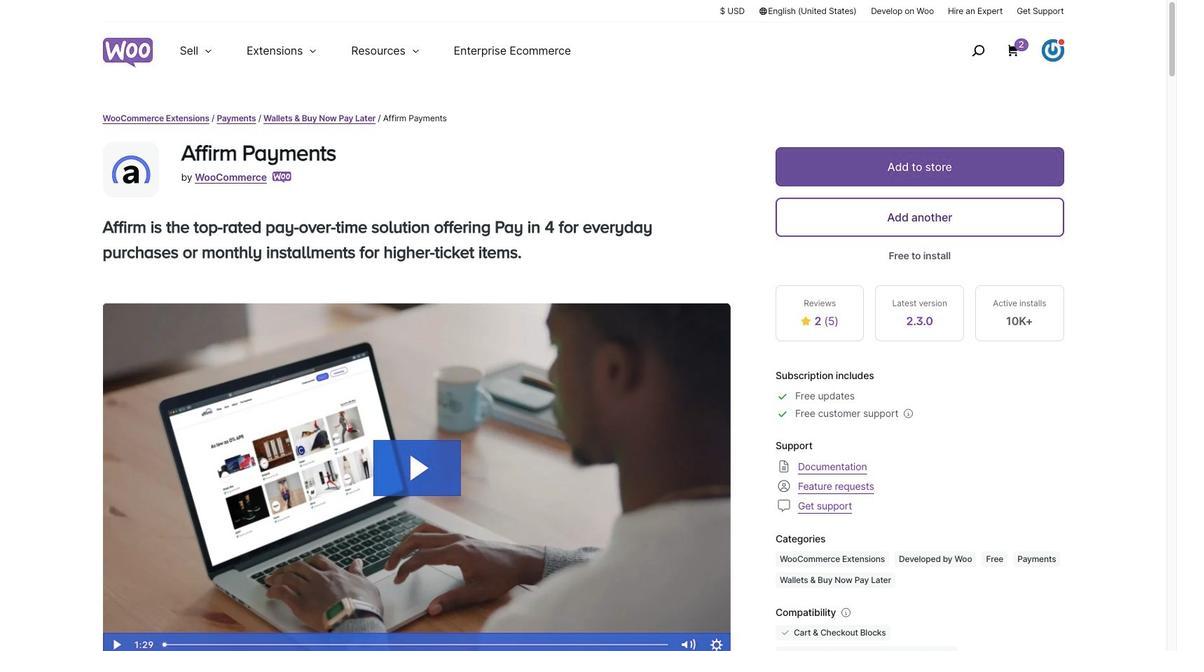 Task type: describe. For each thing, give the bounding box(es) containing it.
service navigation menu element
[[942, 28, 1064, 73]]

extra information image
[[901, 407, 915, 421]]

circle user image
[[776, 478, 793, 494]]

open account menu image
[[1042, 39, 1064, 62]]

circle info image
[[839, 606, 853, 620]]



Task type: locate. For each thing, give the bounding box(es) containing it.
breadcrumb element
[[103, 112, 1064, 125]]

file lines image
[[776, 458, 793, 475]]

check image
[[780, 649, 791, 651]]

check image
[[780, 627, 791, 638]]

search image
[[967, 39, 989, 62]]

message image
[[776, 497, 793, 514]]

product icon image
[[103, 142, 159, 198]]

developed by woocommerce image
[[272, 172, 291, 183]]



Task type: vqa. For each thing, say whether or not it's contained in the screenshot.
circle user image
yes



